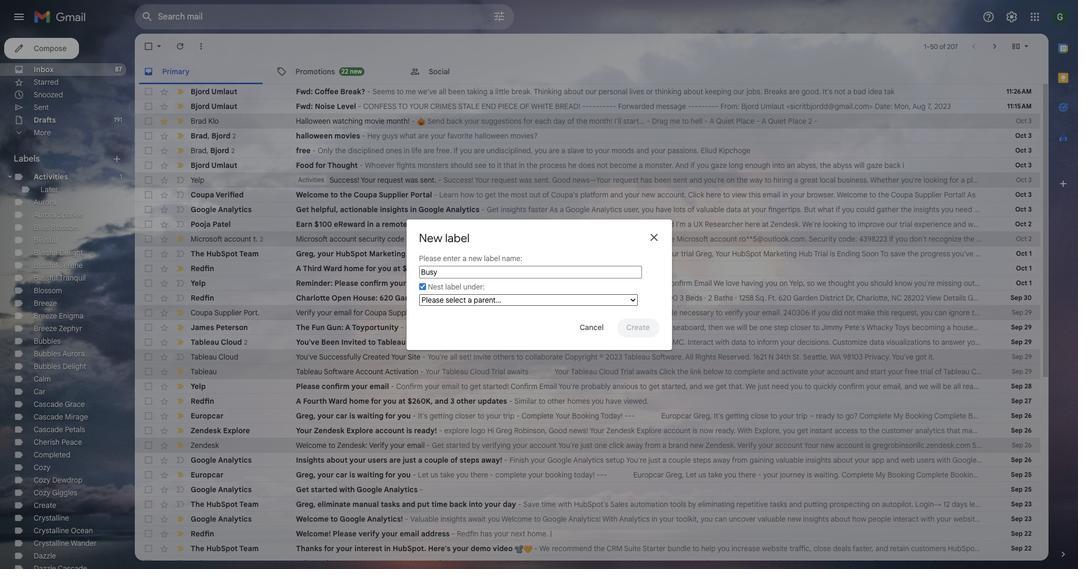 Task type: describe. For each thing, give the bounding box(es) containing it.
greg, down microsoft account security code - microsoft account security code please use the following security code for the microsoft account ro**5@outlook.com. security code: 4398223 if you don't recognize the microsoft account ro**5@outlo
[[696, 249, 714, 259]]

google analytics for get started with google analytics
[[191, 485, 252, 495]]

12 ͏ from the left
[[573, 529, 575, 539]]

other up still
[[542, 264, 560, 273]]

you're right setup
[[626, 456, 647, 465]]

0 vertical spatial be
[[749, 323, 758, 332]]

homes for a third ward home for you at $410k, and 5 other updates
[[562, 264, 584, 273]]

80 ͏ from the left
[[701, 529, 703, 539]]

you down portal!
[[942, 205, 954, 214]]

17 ͏ from the left
[[582, 529, 584, 539]]

15 row from the top
[[135, 291, 1078, 306]]

30
[[1024, 294, 1032, 302]]

2 breeze from the top
[[34, 311, 57, 321]]

1 vertical spatial close
[[814, 544, 831, 554]]

bliss blossom link
[[34, 223, 79, 232]]

below
[[588, 308, 608, 318]]

booking left rental
[[951, 470, 978, 480]]

breaks
[[764, 87, 787, 96]]

sep for please confirm your email - confirm your email to get started! confirm email you're probably anxious to get started, and we get that. we just need you to quickly confirm your email, and we will be all ready to go! we look
[[1011, 382, 1023, 390]]

71 ͏ from the left
[[684, 529, 686, 539]]

your down a fourth ward home for you at $260k, and 3 other updates - similar to other homes you have viewed. ‌ ‌ ‌ ‌ ‌ ‌ ‌ ‌ ‌ ‌ ‌ ‌ ‌ ‌ ‌ ‌ ‌ ‌ ‌ ‌ ‌ ‌ ‌ ‌ ‌ ‌ ‌ ‌ ‌ ‌ ‌ ‌ ‌ ‌ ‌ ‌ ‌ ‌ ‌ ‌ ‌ ‌ ‌ ‌ ‌ ‌ ‌ ‌ ‌ ‌ ‌ ‌ ‌ ‌ ‌ ‌ ‌ ‌ ‌ ‌ ‌ ‌ ‌ ‌ ‌ ‌ ‌ ‌ ‌ ‌ ‌ ‌ ‌ ‌ ‌ ‌ ‌ ‌ ‌ ‌ ‌
[[555, 411, 570, 421]]

0 vertical spatial thanks
[[435, 279, 459, 288]]

gather
[[877, 205, 899, 214]]

1 take from the left
[[440, 470, 455, 480]]

0 vertical spatial out
[[529, 190, 541, 200]]

2 month! from the left
[[589, 116, 613, 126]]

web
[[901, 456, 915, 465]]

1 vertical spatial 2023
[[606, 352, 622, 362]]

1 vertical spatial an
[[968, 559, 976, 568]]

the up the create button
[[617, 308, 629, 318]]

verify your email for coupa supplier portal below is the security code necessary to verify your email. 240306 if you did not make this request, you can ignore this email. coupa business spen
[[445, 308, 1078, 318]]

we left love
[[714, 279, 724, 288]]

44 ͏ from the left
[[633, 529, 635, 539]]

explore,
[[755, 426, 781, 436]]

coupa up actionable
[[354, 190, 377, 200]]

you're up a fourth ward home for you at $260k, and 3 other updates - similar to other homes you have viewed. ‌ ‌ ‌ ‌ ‌ ‌ ‌ ‌ ‌ ‌ ‌ ‌ ‌ ‌ ‌ ‌ ‌ ‌ ‌ ‌ ‌ ‌ ‌ ‌ ‌ ‌ ‌ ‌ ‌ ‌ ‌ ‌ ‌ ‌ ‌ ‌ ‌ ‌ ‌ ‌ ‌ ‌ ‌ ‌ ‌ ‌ ‌ ‌ ‌ ‌ ‌ ‌ ‌ ‌ ‌ ‌ ‌ ‌ ‌ ‌ ‌ ‌ ‌ ‌ ‌ ‌ ‌ ‌ ‌ ‌ ‌ ‌ ‌ ‌ ‌ ‌ ‌ ‌ ‌ ‌ ‌
[[559, 382, 579, 391]]

66 ͏ from the left
[[675, 529, 677, 539]]

welcome to google analytics! - valuable insights await you welcome to google analytics! with analytics in your toolkit, you can uncover valuable new insights about how people interact with your website, your app, and across devices
[[296, 515, 1078, 524]]

2 explore from the left
[[346, 426, 373, 436]]

understan
[[1045, 426, 1078, 436]]

you left the did
[[818, 308, 830, 318]]

microsoft account t. 2
[[191, 234, 263, 244]]

, for free
[[206, 146, 208, 155]]

0 horizontal spatial security
[[359, 234, 386, 244]]

and right $260k,
[[435, 397, 448, 406]]

europcar up your zendesk explore account is ready! - explore logo hi greg robinson, good news! your zendesk explore account is now ready. with explore, you get instant access to the customer analytics that matter—and the deeper understan
[[661, 411, 692, 421]]

watching
[[333, 116, 363, 126]]

ignore
[[949, 308, 970, 318]]

2 analytics! from the left
[[569, 515, 601, 524]]

2 horizontal spatial this
[[972, 308, 984, 318]]

ft.
[[768, 293, 777, 303]]

ward for third
[[323, 264, 342, 273]]

2 vertical spatial need
[[772, 382, 789, 391]]

at left $260k,
[[398, 397, 406, 406]]

25 for get started with google analytics - ‌ ‌ ‌ ‌ ‌ ‌ ‌ ‌ ‌ ‌ ‌ ‌ ‌ ‌ ‌ ‌ ‌ ‌ ‌ ‌ ‌ ‌ ‌ ‌ ‌ ‌ ‌ ‌ ‌ ‌ ‌ ‌ ‌ ‌ ‌ ‌ ‌ ‌ ‌ ‌ ‌ ‌ ‌ ‌ ‌ ‌ ‌ ‌ ‌ ‌ ‌ ‌ ‌ ‌ ‌ ‌ ‌ ‌ ‌ ‌ ‌ ‌ ‌ ‌ ‌ ‌ ‌ ‌ ‌ ‌ ‌ ‌ ‌ ‌ ‌ ‌ ‌ ‌ ‌ ‌ ‌ ‌ ‌ ‌ ‌ ‌ ‌ ‌ ‌ ‌ ‌ ‌ ‌ ‌ ‌ ‌ ‌ ‌ ‌ ‌ ‌
[[1025, 486, 1032, 494]]

📽️ image
[[515, 545, 524, 554]]

Nest label under: checkbox
[[419, 284, 426, 290]]

64 ͏ from the left
[[671, 529, 673, 539]]

3 code from the left
[[634, 234, 651, 244]]

23 ͏ from the left
[[594, 529, 596, 539]]

row containing james peterson
[[135, 320, 1040, 335]]

row containing hubspot
[[135, 556, 1078, 569]]

and right app,
[[1017, 515, 1029, 524]]

supplier up remote
[[379, 190, 409, 200]]

get right soon
[[500, 249, 512, 259]]

i'll
[[615, 116, 622, 126]]

umlaut for fwd: noise level - confess to your crimes stale end piece of white bread! ---------- forwarded message --------- from: bjord umlaut <sicritbjordd@gmail.com> date: mon, aug 7, 2023
[[211, 102, 237, 111]]

movie
[[365, 116, 385, 126]]

1 horizontal spatial zendesk.
[[771, 220, 801, 229]]

cancel
[[580, 323, 604, 333]]

tableau up created
[[377, 338, 406, 347]]

important according to google magic. switch for please confirm your email - confirm your email to get started! confirm email you're probably anxious to get started, and we get that. we just need you to quickly confirm your email, and we will be all ready to go! we look
[[175, 381, 185, 392]]

16 ͏ from the left
[[580, 529, 582, 539]]

2 horizontal spatial access
[[835, 426, 858, 436]]

noise
[[315, 102, 335, 111]]

a left remote
[[376, 220, 380, 229]]

a left plumbe
[[961, 175, 965, 185]]

83 ͏ from the left
[[707, 529, 709, 539]]

your down "explore,"
[[759, 441, 774, 450]]

1 for greg, your hubspot marketing hub trial is ending soon - get a personalized demo for music. 3 days left in your trial greg, your hubspot marketing hub trial is ending soon to save the progress you've made in the marketing tools, yo
[[1029, 250, 1032, 258]]

welcome for welcome to the coupa supplier portal - learn how to get the most out of coupa's platform and your new account. click here to view this email in your browser. welcome to the coupa supplier portal! as
[[296, 190, 329, 200]]

1 awaits from the left
[[507, 367, 529, 377]]

tableau up tableau cloud
[[191, 337, 219, 347]]

not important switch for greg, eliminate manual tasks and put time back into your day
[[175, 499, 185, 510]]

3 crystalline from the top
[[34, 539, 69, 548]]

27 ͏ from the left
[[601, 529, 603, 539]]

2 vertical spatial has
[[480, 529, 492, 539]]

oct 3 for free - only the disciplined ones in life are free. if you are undisciplined, you are a slave to your moods and your passions. eliud kipchoge
[[1015, 146, 1032, 154]]

76 ͏ from the left
[[694, 529, 696, 539]]

get up earn
[[296, 205, 309, 214]]

39 ͏ from the left
[[624, 529, 626, 539]]

0 vertical spatial close
[[751, 411, 769, 421]]

2 secure from the left
[[548, 559, 571, 568]]

similar for a third ward home for you at $410k, and 5 other updates
[[509, 264, 531, 273]]

2 horizontal spatial how
[[996, 205, 1010, 214]]

0 horizontal spatial my
[[583, 220, 593, 229]]

inform
[[757, 338, 779, 347]]

don't
[[910, 234, 927, 244]]

1 vertical spatial day
[[503, 500, 516, 509]]

1 let from the left
[[418, 470, 429, 480]]

your right news!
[[590, 426, 605, 436]]

wa
[[830, 352, 841, 362]]

account down increase
[[729, 559, 756, 568]]

42 ͏ from the left
[[630, 529, 631, 539]]

1 vertical spatial help
[[1062, 559, 1076, 568]]

tour
[[979, 293, 994, 303]]

labels heading
[[14, 154, 112, 164]]

not important switch for welcome to the coupa supplier portal
[[175, 190, 185, 200]]

1 horizontal spatial name
[[990, 323, 1009, 332]]

0 vertical spatial email
[[694, 279, 712, 288]]

0 vertical spatial aurora
[[34, 198, 56, 207]]

brad , bjord 2 for free
[[191, 146, 235, 155]]

complete up analytics on the right bottom of the page
[[934, 411, 967, 421]]

79 ͏ from the left
[[699, 529, 701, 539]]

the hubspot team for greg, your hubspot marketing hub trial is ending soon - get a personalized demo for music. 3 days left in your trial greg, your hubspot marketing hub trial is ending soon to save the progress you've made in the marketing tools, yo
[[191, 249, 259, 259]]

account down welcome! please verify your email address - redfin has your next home. | ͏ ͏ ͏ ͏ ͏ ͏ ͏ ͏ ͏ ͏ ͏ ͏ ͏ ͏ ͏ ͏ ͏ ͏ ͏ ͏ ͏ ͏ ͏ ͏ ͏ ͏ ͏ ͏ ͏ ͏ ͏ ͏ ͏ ͏ ͏ ͏ ͏ ͏ ͏ ͏ ͏ ͏ ͏ ͏ ͏ ͏ ͏ ͏ ͏ ͏ ͏ ͏ ͏ ͏ ͏ ͏ ͏ ͏ ͏ ͏ ͏ ͏ ͏ ͏ ͏ ͏ ͏ ͏ ͏ ͏ ͏ ͏ ͏ ͏ ͏ ͏ ͏ ͏ ͏ ͏ ͏ ͏ ͏ ͏ ͏ ͏
[[463, 559, 492, 568]]

cozy link
[[34, 463, 50, 473]]

31 ͏ from the left
[[609, 529, 611, 539]]

on down long
[[727, 175, 735, 185]]

see
[[475, 161, 487, 170]]

3 ͏ from the left
[[556, 529, 558, 539]]

research!
[[548, 220, 581, 229]]

0 horizontal spatial should
[[450, 161, 473, 170]]

ending
[[837, 249, 860, 259]]

1 horizontal spatial ready
[[963, 382, 982, 391]]

0 horizontal spatial help
[[701, 544, 716, 554]]

email,
[[883, 382, 903, 391]]

been
[[321, 338, 339, 347]]

a left little
[[489, 87, 494, 96]]

primary tab
[[135, 59, 267, 84]]

putting
[[804, 500, 828, 509]]

tableau software account activation - your tableau cloud trial awaits ‌ ‌ ‌ ‌ ‌ ‌ ‌ ‌ ‌ ‌ ‌ ‌ ‌ your tableau cloud trial awaits click the link below to complete and activate your account and start your free trial of tableau cloud let's
[[296, 367, 1012, 377]]

1 action from the left
[[315, 559, 338, 568]]

your up hi
[[486, 411, 501, 421]]

blissful delight link
[[34, 248, 83, 258]]

(2fa),
[[947, 559, 966, 568]]

website,
[[954, 515, 981, 524]]

updates for a third ward home for you at $410k, and 5 other updates
[[472, 264, 501, 273]]

save
[[891, 249, 906, 259]]

account.
[[657, 190, 686, 200]]

bjord umlaut for fwd: coffee break?
[[191, 87, 237, 96]]

not important switch for charlotte open house: 620 garden district dr.
[[175, 293, 185, 303]]

2 vertical spatial how
[[852, 515, 866, 524]]

others
[[493, 352, 515, 362]]

tableau cloud 2
[[191, 337, 247, 347]]

1 vertical spatial demo
[[471, 544, 491, 554]]

26 for greg, your car is waiting for you - it's getting closer to your trip - complete your booking today! --- ‌ ‌ ‌ ‌ ‌ ‌ ‌ ‌ ‌ ‌ ‌ ‌ ‌ europcar greg, it's getting close to your trip – ready to go? complete my booking complete booking
[[1025, 412, 1032, 420]]

row containing coupa supplier port.
[[135, 306, 1078, 320]]

2 horizontal spatial security
[[1024, 559, 1051, 568]]

email down $410k,
[[408, 279, 428, 288]]

enough
[[745, 161, 771, 170]]

29 for you've successfully created your site - you're all set! invite others to collaborate copyright © 2023 tableau software. all rights reserved. 1621 n 34th st. seattle, wa 98103 privacy. you've got it.
[[1025, 353, 1032, 361]]

you left $410k,
[[378, 264, 391, 273]]

1 vertical spatial label
[[484, 254, 500, 263]]

sep for greg, eliminate manual tasks and put time back into your day - save time with hubspot's sales automation tools by eliminating repetitive tasks and putting prospecting on autopilot. login→ 12 days left in your trial scale your marke
[[1011, 500, 1023, 508]]

explore
[[444, 426, 469, 436]]

fwd: for fwd: noise level - confess to your crimes stale end piece of white bread! ---------- forwarded message --------- from: bjord umlaut <sicritbjordd@gmail.com> date: mon, aug 7, 2023
[[296, 102, 313, 111]]

go
[[968, 293, 978, 303]]

0 horizontal spatial looking
[[823, 220, 847, 229]]

visualizations
[[886, 338, 931, 347]]

microsoft down pooja patel
[[191, 234, 222, 244]]

41 ͏ from the left
[[628, 529, 630, 539]]

1 vertical spatial one
[[595, 441, 607, 450]]

just up greg, your car is waiting for you - let us take you there - complete your booking today! --- ‌ ‌ ‌ ‌ ‌ ‌ ‌ ‌ ‌ ‌ ‌ ‌ ‌ europcar greg, let us take you there - your journey is waiting. complete my booking complete booking your rental
[[649, 456, 661, 465]]

you're down i
[[901, 175, 922, 185]]

important according to google magic. switch for the fun gun: a toyportunity - dr cresino, if we can have a fun gun stocked in every pharmacy on the eastern seaboard, then we will be one step closer to jimmy pete's whacky toys becoming a household name
[[175, 322, 185, 333]]

not important switch for reminder: please confirm your email
[[175, 278, 185, 289]]

greg, up 'third'
[[296, 249, 316, 259]]

2 vertical spatial valuable
[[758, 515, 786, 524]]

cloud left "let's"
[[972, 367, 991, 377]]

not important switch for take action to secure access to your hubspot account
[[175, 558, 185, 569]]

63 ͏ from the left
[[669, 529, 671, 539]]

70 ͏ from the left
[[682, 529, 684, 539]]

and right "moods"
[[636, 146, 649, 155]]

60 ͏ from the left
[[664, 529, 665, 539]]

2 horizontal spatial security
[[809, 234, 837, 244]]

2 district from the left
[[820, 293, 844, 303]]

sep 26 for welcome to zendesk: verify your email - get started by verifying your account you're just one click away from a brand new zendesk. verify your account your new account is gregrobinsonllc.zendesk.com see you there, the zendesk team
[[1012, 441, 1032, 449]]

verifying
[[482, 441, 511, 450]]

verify right zendesk:
[[369, 441, 388, 450]]

2 horizontal spatial will
[[931, 382, 941, 391]]

57 ͏ from the left
[[658, 529, 660, 539]]

oct 1 for reminder: please confirm your email - thanks again for joining yelp! we still need you to confirm your email. confirm email we love having you on yelp, so we thought you should know you're missing out on great features like our week
[[1016, 279, 1032, 287]]

umlaut for fwd: coffee break? - seems to me we've all been taking a little break. thinking about our personal lives or thinking about keeping our jobs. breaks are good. it's not a bad idea tak
[[211, 87, 237, 96]]

row containing pooja patel
[[135, 217, 1040, 232]]

2 horizontal spatial confirm
[[666, 279, 692, 288]]

your up 'third'
[[318, 249, 334, 259]]

activities link
[[34, 172, 68, 182]]

2 horizontal spatial need
[[956, 205, 973, 214]]

thinking
[[534, 87, 562, 96]]

oct for get insights faster as a google analytics user, you have lots of valuable data at your fingertips. but what if you could gather the insights you need about how
[[1015, 205, 1027, 213]]

process
[[540, 161, 566, 170]]

labels navigation
[[0, 34, 135, 569]]

2 inside microsoft account t. 2
[[260, 235, 263, 243]]

from left gaining
[[732, 456, 748, 465]]

primary
[[162, 67, 189, 76]]

sep 25 for get started with google analytics - ‌ ‌ ‌ ‌ ‌ ‌ ‌ ‌ ‌ ‌ ‌ ‌ ‌ ‌ ‌ ‌ ‌ ‌ ‌ ‌ ‌ ‌ ‌ ‌ ‌ ‌ ‌ ‌ ‌ ‌ ‌ ‌ ‌ ‌ ‌ ‌ ‌ ‌ ‌ ‌ ‌ ‌ ‌ ‌ ‌ ‌ ‌ ‌ ‌ ‌ ‌ ‌ ‌ ‌ ‌ ‌ ‌ ‌ ‌ ‌ ‌ ‌ ‌ ‌ ‌ ‌ ‌ ‌ ‌ ‌ ‌ ‌ ‌ ‌ ‌ ‌ ‌ ‌ ‌ ‌ ‌ ‌ ‌ ‌ ‌ ‌ ‌ ‌ ‌ ‌ ‌ ‌ ‌ ‌ ‌ ‌ ‌ ‌ ‌ ‌ ‌
[[1011, 486, 1032, 494]]

82 ͏ from the left
[[705, 529, 707, 539]]

38 ͏ from the left
[[622, 529, 624, 539]]

activities for activities
[[34, 172, 68, 182]]

dr.
[[452, 293, 462, 303]]

please inside new label alert dialog
[[419, 254, 441, 263]]

settings image
[[1006, 11, 1018, 23]]

sep for welcome to google analytics! - valuable insights await you welcome to google analytics! with analytics in your toolkit, you can uncover valuable new insights about how people interact with your website, your app, and across devices
[[1011, 515, 1023, 523]]

2 vertical spatial not
[[844, 308, 856, 318]]

|
[[550, 529, 552, 539]]

2 bubbles from the top
[[34, 349, 61, 359]]

0 horizontal spatial click
[[659, 367, 676, 377]]

the down 'earn $100 ereward in a remote zendesk ux study - hello from zendesk research! my name is pooja patel and i'm a ux researcher here at zendesk. we're looking to improve our trial experience and want to hear from'
[[664, 234, 675, 244]]

news!
[[569, 426, 588, 436]]

26 for welcome to zendesk: verify your email - get started by verifying your account you're just one click away from a brand new zendesk. verify your account your new account is gregrobinsonllc.zendesk.com see you there, the zendesk team
[[1025, 441, 1032, 449]]

0 horizontal spatial access
[[375, 559, 400, 568]]

soon
[[862, 249, 879, 259]]

your down 1258
[[745, 308, 760, 318]]

29 for tableau software account activation - your tableau cloud trial awaits ‌ ‌ ‌ ‌ ‌ ‌ ‌ ‌ ‌ ‌ ‌ ‌ ‌ your tableau cloud trial awaits click the link below to complete and activate your account and start your free trial of tableau cloud let's
[[1025, 368, 1032, 376]]

2 horizontal spatial can
[[935, 308, 947, 318]]

important according to google magic. switch for welcome! please verify your email address - redfin has your next home. | ͏ ͏ ͏ ͏ ͏ ͏ ͏ ͏ ͏ ͏ ͏ ͏ ͏ ͏ ͏ ͏ ͏ ͏ ͏ ͏ ͏ ͏ ͏ ͏ ͏ ͏ ͏ ͏ ͏ ͏ ͏ ͏ ͏ ͏ ͏ ͏ ͏ ͏ ͏ ͏ ͏ ͏ ͏ ͏ ͏ ͏ ͏ ͏ ͏ ͏ ͏ ͏ ͏ ͏ ͏ ͏ ͏ ͏ ͏ ͏ ͏ ͏ ͏ ͏ ͏ ͏ ͏ ͏ ͏ ͏ ͏ ͏ ͏ ͏ ͏ ͏ ͏ ͏ ͏ ͏ ͏ ͏ ͏ ͏ ͏ ͏
[[175, 529, 185, 539]]

65 ͏ from the left
[[673, 529, 675, 539]]

0 vertical spatial started
[[446, 441, 470, 450]]

1 horizontal spatial day
[[553, 116, 566, 126]]

0 vertical spatial if
[[454, 146, 458, 155]]

1 horizontal spatial should
[[871, 279, 893, 288]]

1 vertical spatial not
[[597, 161, 608, 170]]

remote
[[382, 220, 407, 229]]

1 horizontal spatial if
[[691, 161, 695, 170]]

1 for a third ward home for you at $410k, and 5 other updates - similar to other homes you have viewed. ‌ ‌ ‌ ‌ ‌ ‌ ‌ ‌ ‌ ‌ ‌ ‌ ‌ ‌ ‌ ‌ ‌ ‌ ‌ ‌ ‌ ‌ ‌ ‌ ‌ ‌ ‌ ‌ ‌ ‌ ‌ ‌ ‌ ‌ ‌ ‌ ‌ ‌ ‌ ‌ ‌ ‌ ‌ ‌ ‌ ‌ ‌ ‌ ‌ ‌ ‌ ‌ ‌ ‌ ‌ ‌ ‌ ‌ ‌ ‌ ‌ ‌ ‌ ‌ ‌ ‌ ‌ ‌ ‌ ‌ ‌ ‌ ‌ ‌ ‌ ‌ ‌ ‌ ‌ ‌ ‌
[[1029, 264, 1032, 272]]

little
[[495, 87, 510, 96]]

you up favorites at right bottom
[[577, 279, 589, 288]]

2 horizontal spatial email.
[[986, 308, 1006, 318]]

car for greg, your car is waiting for you - let us take you there - complete your booking today! --- ‌ ‌ ‌ ‌ ‌ ‌ ‌ ‌ ‌ ‌ ‌ ‌ ‌ europcar greg, let us take you there - your journey is waiting. complete my booking complete booking your rental
[[336, 470, 348, 480]]

software
[[324, 367, 354, 377]]

row containing zendesk
[[135, 438, 1078, 453]]

oct 3 for food for thought - whoever fights monsters should see to it that in the process he does not become a monster. and if you gaze long enough into an abyss, the abyss will gaze back i
[[1015, 161, 1032, 169]]

drag
[[652, 116, 668, 126]]

your down the collaborate
[[555, 367, 569, 377]]

1 horizontal spatial will
[[854, 161, 865, 170]]

brad for halloween
[[191, 131, 208, 140]]

2 row from the top
[[135, 99, 1040, 114]]

1 horizontal spatial free
[[905, 367, 919, 377]]

23 for across
[[1025, 515, 1032, 523]]

important according to google magic. switch for tableau software account activation - your tableau cloud trial awaits ‌ ‌ ‌ ‌ ‌ ‌ ‌ ‌ ‌ ‌ ‌ ‌ ‌ your tableau cloud trial awaits click the link below to complete and activate your account and start your free trial of tableau cloud let's
[[175, 367, 185, 377]]

1 vertical spatial days
[[952, 500, 968, 509]]

on left yelp,
[[780, 279, 788, 288]]

becoming
[[912, 323, 945, 332]]

email down hiring
[[763, 190, 781, 200]]

0 vertical spatial great
[[800, 175, 818, 185]]

40 ͏ from the left
[[626, 529, 628, 539]]

row containing coupa verified
[[135, 188, 1040, 202]]

login→
[[916, 500, 942, 509]]

you up get started with google analytics - ‌ ‌ ‌ ‌ ‌ ‌ ‌ ‌ ‌ ‌ ‌ ‌ ‌ ‌ ‌ ‌ ‌ ‌ ‌ ‌ ‌ ‌ ‌ ‌ ‌ ‌ ‌ ‌ ‌ ‌ ‌ ‌ ‌ ‌ ‌ ‌ ‌ ‌ ‌ ‌ ‌ ‌ ‌ ‌ ‌ ‌ ‌ ‌ ‌ ‌ ‌ ‌ ‌ ‌ ‌ ‌ ‌ ‌ ‌ ‌ ‌ ‌ ‌ ‌ ‌ ‌ ‌ ‌ ‌ ‌ ‌ ‌ ‌ ‌ ‌ ‌ ‌ ‌ ‌ ‌ ‌ ‌ ‌ ‌ ‌ ‌ ‌ ‌ ‌ ‌ ‌ ‌ ‌ ‌ ‌ ‌ ‌ ‌ ‌ ‌ ‌
[[456, 470, 469, 480]]

2 garden from the left
[[793, 293, 818, 303]]

of down answer
[[935, 367, 942, 377]]

send back your suggestions for each day of the month! i'll start... - drag me to hell - a quiet place - a quiet place 2 -
[[426, 116, 818, 126]]

of down bread!
[[568, 116, 575, 126]]

1 month! from the left
[[387, 116, 410, 126]]

1 garden from the left
[[395, 293, 421, 303]]

devices
[[1055, 515, 1078, 524]]

34 ͏ from the left
[[614, 529, 616, 539]]

want
[[968, 220, 984, 229]]

you down $260k,
[[398, 411, 411, 421]]

ward for fourth
[[329, 397, 347, 406]]

sep 26 for greg, your car is waiting for you - it's getting closer to your trip - complete your booking today! --- ‌ ‌ ‌ ‌ ‌ ‌ ‌ ‌ ‌ ‌ ‌ ‌ ‌ europcar greg, it's getting close to your trip – ready to go? complete my booking complete booking
[[1011, 412, 1032, 420]]

2 vertical spatial that
[[1030, 456, 1043, 465]]

29 down 30
[[1025, 309, 1032, 317]]

1 horizontal spatial see
[[972, 441, 985, 450]]

2 620 from the left
[[779, 293, 792, 303]]

movies?
[[510, 131, 538, 141]]

n
[[769, 352, 774, 362]]

account down wa
[[827, 367, 854, 377]]

welcome to zendesk: verify your email - get started by verifying your account you're just one click away from a brand new zendesk. verify your account your new account is gregrobinsonllc.zendesk.com see you there, the zendesk team
[[296, 441, 1078, 450]]

your left interest
[[336, 544, 353, 554]]

invited
[[341, 338, 366, 347]]

favorites
[[573, 293, 602, 303]]

0 horizontal spatial confirm
[[396, 382, 423, 391]]

1 vertical spatial great
[[987, 279, 1005, 288]]

1 vertical spatial delight
[[63, 362, 86, 371]]

0 horizontal spatial complete
[[495, 470, 527, 480]]

37 ͏ from the left
[[620, 529, 622, 539]]

anxious
[[613, 382, 638, 391]]

14 ͏ from the left
[[577, 529, 579, 539]]

8 ͏ from the left
[[565, 529, 567, 539]]

1 place from the left
[[736, 116, 755, 126]]

22 inside tab
[[341, 67, 348, 75]]

Please enter a new label name: field
[[419, 266, 642, 278]]

under:
[[463, 282, 485, 292]]

invite
[[474, 352, 491, 362]]

62 ͏ from the left
[[667, 529, 669, 539]]

0 horizontal spatial can
[[463, 323, 475, 332]]

11:26 am
[[1007, 87, 1032, 95]]

2 hub from the left
[[799, 249, 813, 259]]

important according to google magic. switch for welcome to zendesk: verify your email - get started by verifying your account you're just one click away from a brand new zendesk. verify your account your new account is gregrobinsonllc.zendesk.com see you there, the zendesk team
[[175, 440, 185, 451]]

search mail image
[[138, 7, 157, 26]]

being
[[787, 559, 806, 568]]

1 vertical spatial closer
[[455, 411, 476, 421]]

household
[[953, 323, 988, 332]]

77 ͏ from the left
[[696, 529, 697, 539]]

and down n
[[767, 367, 780, 377]]

new inside tab
[[350, 67, 362, 75]]

home for third
[[344, 264, 364, 273]]

1 vertical spatial has
[[491, 338, 503, 347]]

your up user,
[[625, 190, 640, 200]]

a right hiring
[[794, 175, 798, 185]]

microsoft down earn
[[296, 234, 328, 244]]

other down enter
[[451, 264, 470, 273]]

1 · from the left
[[705, 293, 706, 303]]

it
[[497, 161, 502, 170]]

🧡 image
[[524, 545, 532, 554]]

0 vertical spatial left
[[644, 249, 655, 259]]

stocked
[[530, 323, 557, 332]]

1 horizontal spatial out
[[964, 279, 975, 288]]

sep for a fourth ward home for you at $260k, and 3 other updates - similar to other homes you have viewed. ‌ ‌ ‌ ‌ ‌ ‌ ‌ ‌ ‌ ‌ ‌ ‌ ‌ ‌ ‌ ‌ ‌ ‌ ‌ ‌ ‌ ‌ ‌ ‌ ‌ ‌ ‌ ‌ ‌ ‌ ‌ ‌ ‌ ‌ ‌ ‌ ‌ ‌ ‌ ‌ ‌ ‌ ‌ ‌ ‌ ‌ ‌ ‌ ‌ ‌ ‌ ‌ ‌ ‌ ‌ ‌ ‌ ‌ ‌ ‌ ‌ ‌ ‌ ‌ ‌ ‌ ‌ ‌ ‌ ‌ ‌ ‌ ‌ ‌ ‌ ‌ ‌ ‌ ‌ ‌ ‌
[[1011, 397, 1023, 405]]

, for halloween movies
[[208, 131, 210, 140]]

1 horizontal spatial security
[[605, 234, 632, 244]]

and right sent
[[690, 175, 702, 185]]

27 row from the top
[[135, 468, 1040, 483]]

portal left learn
[[411, 190, 432, 200]]

at left $410k,
[[393, 264, 401, 273]]

1 district from the left
[[423, 293, 450, 303]]

0 horizontal spatial thanks
[[296, 544, 322, 554]]

automation
[[630, 500, 668, 509]]

20 ͏ from the left
[[588, 529, 590, 539]]

0 horizontal spatial you've
[[952, 249, 974, 259]]

48 ͏ from the left
[[641, 529, 643, 539]]

greg, down insights about your users are just a couple of steps away! - finish your google analytics setup you're just a couple steps away from gaining valuable insights about your app and web users with google analytics. now that you've cre
[[666, 470, 684, 480]]

1 trip from the left
[[503, 411, 515, 421]]

sep 27
[[1011, 397, 1032, 405]]

3 breeze from the top
[[34, 324, 57, 333]]

4 row from the top
[[135, 129, 1040, 143]]

gregrobinsonllc.zendesk.com
[[873, 441, 971, 450]]

sep for your zendesk explore account is ready! - explore logo hi greg robinson, good news! your zendesk explore account is now ready. with explore, you get instant access to the customer analytics that matter—and the deeper understan
[[1011, 427, 1023, 435]]

your up insights in the left of the page
[[296, 426, 312, 436]]

details
[[944, 293, 966, 303]]

59 ͏ from the left
[[662, 529, 664, 539]]

1 vertical spatial need
[[558, 279, 575, 288]]

68 ͏ from the left
[[679, 529, 680, 539]]

away!
[[481, 456, 502, 465]]

58 ͏ from the left
[[660, 529, 662, 539]]

sep 23 for trial
[[1011, 500, 1032, 508]]

get up "hello"
[[487, 205, 499, 214]]

1 horizontal spatial verify
[[725, 308, 743, 318]]

1 horizontal spatial email.
[[762, 308, 782, 318]]

1 open from the left
[[332, 293, 351, 303]]

account up ending
[[445, 234, 472, 244]]

link
[[690, 367, 702, 377]]

important mainly because you often read messages with this label. switch for brad
[[175, 131, 185, 141]]

trial up anxious in the bottom of the page
[[620, 367, 634, 377]]

1 vertical spatial aurora
[[34, 210, 56, 220]]

deals
[[833, 544, 851, 554]]

0 horizontal spatial email.
[[644, 279, 664, 288]]

18 important according to google magic. switch from the top
[[175, 544, 185, 554]]

1 yelp from the top
[[191, 175, 204, 185]]

we down got
[[919, 382, 929, 391]]

a up research!
[[560, 205, 564, 214]]

1 not important switch from the top
[[175, 175, 185, 185]]

1 vertical spatial email
[[539, 382, 557, 391]]

a up answer
[[947, 323, 951, 332]]

2 vertical spatial back
[[450, 500, 467, 509]]

your down fourth
[[318, 411, 334, 421]]

1 inside labels navigation
[[120, 173, 122, 181]]

1 was from the left
[[405, 175, 418, 185]]

each
[[535, 116, 552, 126]]

a right hell
[[710, 116, 714, 126]]

booking down web
[[888, 470, 915, 480]]

promotions, 22 new messages, tab
[[268, 59, 401, 84]]

insights down putting
[[803, 515, 829, 524]]

1 fun from the left
[[312, 323, 325, 332]]

james for james peterson
[[191, 323, 214, 332]]

customers
[[911, 544, 946, 554]]

0 horizontal spatial what
[[400, 131, 416, 141]]

0 vertical spatial as
[[967, 190, 976, 200]]

1 vertical spatial left
[[970, 500, 980, 509]]

coupa up gun
[[514, 308, 536, 318]]

a up please enter a new label name: field
[[514, 249, 518, 259]]

1 secure from the left
[[349, 559, 373, 568]]

1 vertical spatial blossom
[[34, 286, 62, 296]]

52 ͏ from the left
[[648, 529, 650, 539]]

redfin for charlotte open house: 620 garden district dr.
[[191, 293, 214, 303]]

1 horizontal spatial if
[[812, 308, 816, 318]]

baths
[[714, 293, 733, 303]]

sep 23 for across
[[1011, 515, 1032, 523]]

important mainly because you often read messages with this label. switch for tableau
[[175, 337, 185, 348]]

good for robinson,
[[549, 426, 567, 436]]

34th
[[776, 352, 791, 362]]

1 horizontal spatial one
[[760, 323, 772, 332]]

1 tasks from the left
[[381, 500, 400, 509]]

completed
[[34, 450, 70, 460]]

have up invite
[[477, 323, 493, 332]]

label for nest label under:
[[445, 282, 461, 292]]

2 cozy from the top
[[34, 476, 50, 485]]

1 vertical spatial as
[[550, 205, 558, 214]]

2 success! from the left
[[444, 175, 473, 185]]

2 inside tableau cloud 2
[[244, 338, 247, 346]]

with left hubspot's
[[558, 500, 572, 509]]

from right "hello"
[[500, 220, 516, 229]]

0 vertical spatial how
[[460, 190, 474, 200]]

1 analytics! from the left
[[367, 515, 403, 524]]

1 sep 22 from the top
[[1011, 530, 1032, 538]]

26 for insights about your users are just a couple of steps away! - finish your google analytics setup you're just a couple steps away from gaining valuable insights about your app and web users with google analytics. now that you've cre
[[1025, 456, 1032, 464]]

1 there from the left
[[470, 470, 488, 480]]

get down insights in the left of the page
[[296, 485, 309, 495]]

0 vertical spatial closer
[[791, 323, 811, 332]]

sep for insights about your users are just a couple of steps away! - finish your google analytics setup you're just a couple steps away from gaining valuable insights about your app and web users with google analytics. now that you've cre
[[1011, 456, 1023, 464]]

you up charlotte,
[[857, 279, 869, 288]]

the left most
[[498, 190, 509, 200]]

the up actionable
[[340, 190, 352, 200]]

with down login→
[[921, 515, 935, 524]]

created
[[363, 352, 390, 362]]

1 vertical spatial valuable
[[776, 456, 804, 465]]

a down jobs.
[[762, 116, 766, 126]]

0 vertical spatial delight
[[59, 248, 83, 258]]

of
[[520, 102, 530, 111]]

address
[[421, 529, 450, 539]]

sep 29 for the fun gun: a toyportunity - dr cresino, if we can have a fun gun stocked in every pharmacy on the eastern seaboard, then we will be one step closer to jimmy pete's whacky toys becoming a household name
[[1011, 323, 1032, 331]]

welcome! please verify your email address - redfin has your next home. | ͏ ͏ ͏ ͏ ͏ ͏ ͏ ͏ ͏ ͏ ͏ ͏ ͏ ͏ ͏ ͏ ͏ ͏ ͏ ͏ ͏ ͏ ͏ ͏ ͏ ͏ ͏ ͏ ͏ ͏ ͏ ͏ ͏ ͏ ͏ ͏ ͏ ͏ ͏ ͏ ͏ ͏ ͏ ͏ ͏ ͏ ͏ ͏ ͏ ͏ ͏ ͏ ͏ ͏ ͏ ͏ ͏ ͏ ͏ ͏ ͏ ͏ ͏ ͏ ͏ ͏ ͏ ͏ ͏ ͏ ͏ ͏ ͏ ͏ ͏ ͏ ͏ ͏ ͏ ͏ ͏ ͏ ͏ ͏ ͏ ͏
[[296, 529, 714, 539]]

2 couple from the left
[[669, 456, 691, 465]]

yo
[[1073, 249, 1078, 259]]

36 ͏ from the left
[[618, 529, 620, 539]]

questions.
[[984, 338, 1019, 347]]

you right "explore,"
[[783, 426, 795, 436]]

take action to secure access to your hubspot account - take action to secure access to your hubspot account the hubspot account music is being protected with two-factor authentication (2fa), an extra layer of security to help k
[[296, 559, 1078, 568]]

0 horizontal spatial free
[[296, 146, 311, 155]]

sep 29 for you've successfully created your site - you're all set! invite others to collaborate copyright © 2023 tableau software. all rights reserved. 1621 n 34th st. seattle, wa 98103 privacy. you've got it.
[[1012, 353, 1032, 361]]

cherish peace link
[[34, 438, 82, 447]]

69 ͏ from the left
[[680, 529, 682, 539]]

main content containing primary
[[135, 34, 1078, 569]]

2 take from the left
[[708, 470, 723, 480]]

72 ͏ from the left
[[686, 529, 688, 539]]

1 horizontal spatial what
[[818, 205, 834, 214]]

your down researcher
[[716, 249, 730, 259]]

oct for only the disciplined ones in life are free. if you are undisciplined, you are a slave to your moods and your passions. eliud kipchoge
[[1015, 146, 1027, 154]]

the down whether
[[878, 190, 889, 200]]

pharmacy
[[587, 323, 620, 332]]

2 house from the left
[[1023, 293, 1044, 303]]

with up eliminate
[[339, 485, 355, 495]]

your down hubspot.
[[411, 559, 428, 568]]

your up email,
[[888, 367, 903, 377]]

1 for reminder: please confirm your email - thanks again for joining yelp! we still need you to confirm your email. confirm email we love having you on yelp, so we thought you should know you're missing out on great features like our week
[[1029, 279, 1032, 287]]

bjord umlaut for food for thought
[[191, 161, 237, 170]]

1 horizontal spatial complete
[[734, 367, 765, 377]]

1 vertical spatial verify
[[359, 529, 380, 539]]

advanced search options image
[[489, 6, 510, 27]]

your up await
[[485, 500, 501, 509]]

1 horizontal spatial security
[[630, 308, 658, 318]]



Task type: locate. For each thing, give the bounding box(es) containing it.
2 ux from the left
[[694, 220, 703, 229]]

not important switch for you've successfully created your site
[[175, 352, 185, 362]]

0 horizontal spatial security
[[474, 234, 502, 244]]

new label heading
[[419, 231, 470, 245]]

peterson for james peterson
[[216, 323, 248, 332]]

main content
[[135, 34, 1078, 569]]

car for greg, your car is waiting for you - it's getting closer to your trip - complete your booking today! --- ‌ ‌ ‌ ‌ ‌ ‌ ‌ ‌ ‌ ‌ ‌ ‌ ‌ europcar greg, it's getting close to your trip – ready to go? complete my booking complete booking
[[336, 411, 348, 421]]

important according to google magic. switch for food for thought - whoever fights monsters should see to it that in the process he does not become a monster. and if you gaze long enough into an abyss, the abyss will gaze back i
[[175, 160, 185, 171]]

interest
[[355, 544, 382, 554]]

1 horizontal spatial patel
[[643, 220, 660, 229]]

one
[[760, 323, 772, 332], [595, 441, 607, 450]]

0 horizontal spatial here
[[706, 190, 721, 200]]

customize
[[833, 338, 868, 347]]

0 vertical spatial yelp
[[191, 175, 204, 185]]

22 new
[[341, 67, 362, 75]]

sep 26 for insights about your users are just a couple of steps away! - finish your google analytics setup you're just a couple steps away from gaining valuable insights about your app and web users with google analytics. now that you've cre
[[1011, 456, 1032, 464]]

new inside alert dialog
[[469, 254, 482, 263]]

2 vertical spatial bjord umlaut
[[191, 161, 237, 170]]

not right the does
[[597, 161, 608, 170]]

1 steps from the left
[[460, 456, 479, 465]]

0 horizontal spatial ready
[[816, 411, 835, 421]]

you down eliminating
[[701, 515, 713, 524]]

oct for microsoft account security code please use the following security code for the microsoft account ro**5@outlook.com. security code: 4398223 if you don't recognize the microsoft account ro**5@outlo
[[1016, 235, 1027, 243]]

yelp up coupa supplier port.
[[191, 279, 206, 288]]

important according to google magic. switch for free - only the disciplined ones in life are free. if you are undisciplined, you are a slave to your moods and your passions. eliud kipchoge
[[175, 145, 185, 156]]

11 not important switch from the top
[[175, 499, 185, 510]]

2 vertical spatial team
[[239, 544, 259, 554]]

you down the probably
[[592, 397, 604, 406]]

sep for you've successfully created your site - you're all set! invite others to collaborate copyright © 2023 tableau software. all rights reserved. 1621 n 34th st. seattle, wa 98103 privacy. you've got it.
[[1012, 353, 1023, 361]]

1 vertical spatial zendesk.
[[706, 441, 736, 450]]

waiting for let us take you there - complete your booking today! --- ‌ ‌ ‌ ‌ ‌ ‌ ‌ ‌ ‌ ‌ ‌ ‌ ‌ europcar greg, let us take you there - your journey is waiting. complete my booking complete booking your rental
[[357, 470, 384, 480]]

1 hub from the left
[[407, 249, 422, 259]]

0 horizontal spatial was
[[405, 175, 418, 185]]

if right the and
[[691, 161, 695, 170]]

need down portal!
[[956, 205, 973, 214]]

24 row from the top
[[135, 424, 1078, 438]]

if right 240306
[[812, 308, 816, 318]]

steps down welcome to zendesk: verify your email - get started by verifying your account you're just one click away from a brand new zendesk. verify your account your new account is gregrobinsonllc.zendesk.com see you there, the zendesk team
[[693, 456, 711, 465]]

similar down name:
[[509, 264, 531, 273]]

3 row from the top
[[135, 114, 1040, 129]]

bubbles link
[[34, 337, 61, 346]]

coupa left the verified on the left top of the page
[[191, 190, 214, 200]]

welcome for welcome to google analytics! - valuable insights await you welcome to google analytics! with analytics in your toolkit, you can uncover valuable new insights about how people interact with your website, your app, and across devices
[[296, 515, 329, 524]]

1 vertical spatial create
[[34, 501, 56, 510]]

0 vertical spatial oct 1
[[1016, 250, 1032, 258]]

7 row from the top
[[135, 173, 1040, 188]]

good for sent.
[[552, 175, 571, 185]]

12 important according to google magic. switch from the top
[[175, 411, 185, 421]]

29 up 28
[[1025, 368, 1032, 376]]

homes for a fourth ward home for you at $260k, and 3 other updates
[[568, 397, 590, 406]]

made
[[976, 249, 994, 259]]

slave
[[567, 146, 584, 155]]

86 ͏ from the left
[[713, 529, 714, 539]]

the hubspot team for greg, eliminate manual tasks and put time back into your day - save time with hubspot's sales automation tools by eliminating repetitive tasks and putting prospecting on autopilot. login→ 12 days left in your trial scale your marke
[[191, 500, 259, 509]]

close
[[751, 411, 769, 421], [814, 544, 831, 554]]

similar up robinson,
[[514, 397, 537, 406]]

tasks
[[381, 500, 400, 509], [770, 500, 787, 509]]

we right cresino,
[[451, 323, 461, 332]]

complete down the app
[[842, 470, 874, 480]]

europcar
[[191, 411, 224, 421], [661, 411, 692, 421], [191, 470, 224, 480], [633, 470, 664, 480]]

oct 1 for a third ward home for you at $410k, and 5 other updates - similar to other homes you have viewed. ‌ ‌ ‌ ‌ ‌ ‌ ‌ ‌ ‌ ‌ ‌ ‌ ‌ ‌ ‌ ‌ ‌ ‌ ‌ ‌ ‌ ‌ ‌ ‌ ‌ ‌ ‌ ‌ ‌ ‌ ‌ ‌ ‌ ‌ ‌ ‌ ‌ ‌ ‌ ‌ ‌ ‌ ‌ ‌ ‌ ‌ ‌ ‌ ‌ ‌ ‌ ‌ ‌ ‌ ‌ ‌ ‌ ‌ ‌ ‌ ‌ ‌ ‌ ‌ ‌ ‌ ‌ ‌ ‌ ‌ ‌ ‌ ‌ ‌ ‌ ‌ ‌ ‌ ‌ ‌ ‌
[[1016, 264, 1032, 272]]

2 was from the left
[[519, 175, 532, 185]]

75 ͏ from the left
[[692, 529, 694, 539]]

he
[[568, 161, 577, 170]]

joining
[[492, 279, 514, 288]]

security down we're
[[809, 234, 837, 244]]

1 bjord umlaut from the top
[[191, 87, 237, 96]]

not important switch for greg, your hubspot marketing hub trial is ending soon
[[175, 249, 185, 259]]

17 important according to google magic. switch from the top
[[175, 529, 185, 539]]

©
[[600, 352, 604, 362]]

redfin for welcome! please verify your email address
[[191, 529, 214, 539]]

0 horizontal spatial it's
[[418, 411, 428, 421]]

sep down 'sep 30'
[[1012, 309, 1023, 317]]

0 horizontal spatial let
[[418, 470, 429, 480]]

toolkit,
[[676, 515, 699, 524]]

None search field
[[135, 4, 514, 29]]

please enter a new label name:
[[419, 254, 522, 263]]

create inside later aurora aurora sparkle bliss blossom blissful blissful delight blissful serene blissful tranquil blossom breeze breeze enigma breeze zephyr bubbles bubbles aurora bubbles delight calm car cascade grace cascade mirage cascade petals cherish peace completed cozy cozy dewdrop cozy giggles create crystalline crystalline ocean crystalline wander dazzle
[[34, 501, 56, 510]]

10 important according to google magic. switch from the top
[[175, 381, 185, 392]]

0 vertical spatial breeze
[[34, 299, 57, 308]]

0 horizontal spatial hey
[[367, 131, 380, 141]]

not important switch for get helpful, actionable insights in google analytics
[[175, 204, 185, 215]]

take down the video
[[499, 559, 515, 568]]

important according to google magic. switch for greg, your car is waiting for you - let us take you there - complete your booking today! --- ‌ ‌ ‌ ‌ ‌ ‌ ‌ ‌ ‌ ‌ ‌ ‌ ‌ europcar greg, let us take you there - your journey is waiting. complete my booking complete booking your rental
[[175, 470, 185, 480]]

disciplined
[[348, 146, 384, 155]]

new label
[[419, 231, 470, 245]]

your up the '34th'
[[781, 338, 796, 347]]

43 ͏ from the left
[[631, 529, 633, 539]]

complete down finish
[[495, 470, 527, 480]]

1 oct 1 from the top
[[1016, 250, 1032, 258]]

peterson
[[216, 323, 248, 332], [460, 338, 489, 347]]

crimes
[[430, 102, 457, 111]]

tab list
[[1049, 34, 1078, 532], [135, 59, 1049, 84]]

what
[[400, 131, 416, 141], [818, 205, 834, 214]]

0 vertical spatial should
[[450, 161, 473, 170]]

23 for trial
[[1025, 500, 1032, 508]]

22 ͏ from the left
[[592, 529, 594, 539]]

4 ͏ from the left
[[558, 529, 560, 539]]

car
[[336, 411, 348, 421], [336, 470, 348, 480]]

0 vertical spatial label
[[445, 231, 470, 245]]

similar for a fourth ward home for you at $260k, and 3 other updates
[[514, 397, 537, 406]]

patel
[[213, 220, 231, 229], [643, 220, 660, 229]]

got
[[916, 352, 927, 362]]

row containing microsoft account t.
[[135, 232, 1078, 247]]

5 important according to google magic. switch from the top
[[175, 160, 185, 171]]

33 row from the top
[[135, 556, 1078, 569]]

your
[[409, 102, 429, 111]]

4 blissful from the top
[[34, 273, 58, 283]]

0 vertical spatial valuable
[[697, 205, 724, 214]]

yelp for reminder: please confirm your email
[[191, 279, 206, 288]]

1 horizontal spatial couple
[[669, 456, 691, 465]]

the right "use"
[[560, 234, 571, 244]]

have
[[656, 205, 672, 214], [600, 264, 616, 273], [477, 323, 493, 332], [606, 397, 622, 406]]

1 team from the top
[[239, 249, 259, 259]]

you right user,
[[642, 205, 654, 214]]

0 horizontal spatial one
[[595, 441, 607, 450]]

moods
[[612, 146, 635, 155]]

peterson for james peterson has invited you to join the tableau site, hcc!$8sh#dkhmc. interact with data to inform your decisions. customize data visualizations to answer your questions. share discoveries
[[460, 338, 489, 347]]

0 horizontal spatial patel
[[213, 220, 231, 229]]

of right layer
[[1015, 559, 1022, 568]]

53 ͏ from the left
[[650, 529, 652, 539]]

activities inside activities success! your request was sent. - success! your request was sent. good news—your request has been sent and you're on the way to hiring a great local business. whether you're looking for a plumbe
[[298, 176, 324, 184]]

1 vertical spatial viewed.
[[624, 397, 649, 406]]

third
[[303, 264, 322, 273]]

team for greg, eliminate manual tasks and put time back into your day - save time with hubspot's sales automation tools by eliminating repetitive tasks and putting prospecting on autopilot. login→ 12 days left in your trial scale your marke
[[239, 500, 259, 509]]

social tab
[[401, 59, 534, 84]]

you right thank
[[1055, 544, 1067, 554]]

we
[[817, 279, 826, 288], [451, 323, 461, 332], [725, 323, 735, 332], [704, 382, 714, 391], [919, 382, 929, 391]]

oct for whoever fights monsters should see to it that in the process he does not become a monster. and if you gaze long enough into an abyss, the abyss will gaze back i
[[1015, 161, 1027, 169]]

0 vertical spatial will
[[854, 161, 865, 170]]

27
[[1025, 397, 1032, 405]]

1 horizontal spatial us
[[699, 470, 706, 480]]

0 horizontal spatial pooja
[[191, 220, 211, 229]]

row
[[135, 84, 1040, 99], [135, 99, 1040, 114], [135, 114, 1040, 129], [135, 129, 1040, 143], [135, 143, 1040, 158], [135, 158, 1040, 173], [135, 173, 1040, 188], [135, 188, 1040, 202], [135, 202, 1040, 217], [135, 217, 1040, 232], [135, 232, 1078, 247], [135, 247, 1078, 261], [135, 261, 1040, 276], [135, 276, 1078, 291], [135, 291, 1078, 306], [135, 306, 1078, 320], [135, 320, 1040, 335], [135, 335, 1078, 350], [135, 350, 1040, 365], [135, 365, 1040, 379], [135, 379, 1040, 394], [135, 394, 1040, 409], [135, 409, 1040, 424], [135, 424, 1078, 438], [135, 438, 1078, 453], [135, 453, 1078, 468], [135, 468, 1040, 483], [135, 483, 1040, 497], [135, 497, 1078, 512], [135, 512, 1078, 527], [135, 527, 1040, 542], [135, 542, 1078, 556], [135, 556, 1078, 569]]

20 row from the top
[[135, 365, 1040, 379]]

please up personalized
[[522, 234, 544, 244]]

tasks right manual in the left of the page
[[381, 500, 400, 509]]

12
[[943, 500, 950, 509]]

by right tools
[[688, 500, 696, 509]]

2 vertical spatial my
[[876, 470, 886, 480]]

0 vertical spatial demo
[[565, 249, 584, 259]]

i'm
[[676, 220, 686, 229]]

1 success! from the left
[[330, 175, 359, 185]]

sep down sep 27
[[1011, 412, 1023, 420]]

29 row from the top
[[135, 497, 1078, 512]]

make
[[857, 308, 875, 318]]

1 horizontal spatial request
[[492, 175, 517, 185]]

security up the create button
[[630, 308, 658, 318]]

3
[[1029, 117, 1032, 125], [1028, 132, 1032, 140], [1028, 146, 1032, 154], [1028, 161, 1032, 169], [1029, 176, 1032, 184], [1028, 191, 1032, 199], [1028, 205, 1032, 213], [621, 249, 624, 259], [680, 293, 684, 303], [1075, 293, 1078, 303], [450, 397, 455, 406]]

3 yelp from the top
[[191, 382, 206, 391]]

important according to google magic. switch for your zendesk explore account is ready! - explore logo hi greg robinson, good news! your zendesk explore account is now ready. with explore, you get instant access to the customer analytics that matter—and the deeper understan
[[175, 426, 185, 436]]

you left increase
[[718, 544, 730, 554]]

way
[[750, 175, 763, 185]]

updates for a fourth ward home for you at $260k, and 3 other updates
[[478, 397, 507, 406]]

help up take action to secure access to your hubspot account - take action to secure access to your hubspot account the hubspot account music is being protected with two-factor authentication (2fa), an extra layer of security to help k
[[701, 544, 716, 554]]

sep down share
[[1012, 353, 1023, 361]]

google analytics for insights about your users are just a couple of steps away!
[[191, 456, 252, 465]]

sep for tableau software account activation - your tableau cloud trial awaits ‌ ‌ ‌ ‌ ‌ ‌ ‌ ‌ ‌ ‌ ‌ ‌ ‌ your tableau cloud trial awaits click the link below to complete and activate your account and start your free trial of tableau cloud let's
[[1012, 368, 1023, 376]]

sep for charlotte open house: 620 garden district dr. - redfin favorite listings see all favorites open house $469900 3 beds · 2 baths · 1258 sq. ft. 620 garden district dr, charlotte, nc 28202 view details go tour it open house sat, sep 3
[[1011, 294, 1023, 302]]

two-
[[858, 559, 874, 568]]

8 important according to google magic. switch from the top
[[175, 322, 185, 333]]

1 important mainly because you often read messages with this label. switch from the top
[[175, 131, 185, 141]]

4398223
[[859, 234, 888, 244]]

1 horizontal spatial action
[[517, 559, 537, 568]]

not important switch
[[175, 175, 185, 185], [175, 190, 185, 200], [175, 204, 185, 215], [175, 219, 185, 230], [175, 249, 185, 259], [175, 278, 185, 289], [175, 293, 185, 303], [175, 352, 185, 362], [175, 455, 185, 466], [175, 485, 185, 495], [175, 499, 185, 510], [175, 558, 185, 569]]

a right gun:
[[345, 323, 350, 332]]

oct for get a personalized demo for music. 3 days left in your trial greg, your hubspot marketing hub trial is ending soon to save the progress you've made in the marketing tools, yo
[[1016, 250, 1028, 258]]

2 blissful from the top
[[34, 248, 58, 258]]

1 vertical spatial what
[[818, 205, 834, 214]]

patel up microsoft account t. 2
[[213, 220, 231, 229]]

brad , bjord 2 for halloween movies
[[191, 131, 236, 140]]

toggle split pane mode image
[[1011, 41, 1021, 52]]

3 oct 1 from the top
[[1016, 279, 1032, 287]]

0 vertical spatial an
[[787, 161, 795, 170]]

brad for free
[[191, 146, 206, 155]]

3 request from the left
[[613, 175, 639, 185]]

0 horizontal spatial days
[[626, 249, 642, 259]]

1 horizontal spatial away
[[713, 456, 730, 465]]

30 ͏ from the left
[[607, 529, 609, 539]]

18 row from the top
[[135, 335, 1078, 350]]

0 horizontal spatial that
[[503, 161, 517, 170]]

sep down "there,"
[[1011, 456, 1023, 464]]

older image
[[990, 41, 1000, 52]]

1 sep 25 from the top
[[1011, 471, 1032, 479]]

later aurora aurora sparkle bliss blossom blissful blissful delight blissful serene blissful tranquil blossom breeze breeze enigma breeze zephyr bubbles bubbles aurora bubbles delight calm car cascade grace cascade mirage cascade petals cherish peace completed cozy cozy dewdrop cozy giggles create crystalline crystalline ocean crystalline wander dazzle
[[34, 185, 97, 561]]

1 horizontal spatial let
[[686, 470, 697, 480]]

our
[[586, 87, 597, 96], [734, 87, 745, 96], [887, 220, 898, 229], [1050, 279, 1061, 288]]

26 for your zendesk explore account is ready! - explore logo hi greg robinson, good news! your zendesk explore account is now ready. with explore, you get instant access to the customer analytics that matter—and the deeper understan
[[1025, 427, 1032, 435]]

13 ͏ from the left
[[575, 529, 577, 539]]

awaits down others
[[507, 367, 529, 377]]

67 ͏ from the left
[[677, 529, 679, 539]]

if right free.
[[454, 146, 458, 155]]

important according to google magic. switch for fwd: coffee break? - seems to me we've all been taking a little break. thinking about our personal lives or thinking about keeping our jobs. breaks are good. it's not a bad idea tak
[[175, 86, 185, 97]]

9 row from the top
[[135, 202, 1040, 217]]

2 horizontal spatial that
[[1030, 456, 1043, 465]]

you've left made
[[952, 249, 974, 259]]

11 row from the top
[[135, 232, 1078, 247]]

label
[[445, 231, 470, 245], [484, 254, 500, 263], [445, 282, 461, 292]]

your up gun:
[[317, 308, 332, 318]]

0 vertical spatial see
[[549, 293, 562, 303]]

oct for learn how to get the most out of coupa's platform and your new account. click here to view this email in your browser. welcome to the coupa supplier portal! as
[[1015, 191, 1027, 199]]

not important switch for insights about your users are just a couple of steps away!
[[175, 455, 185, 466]]

whacky
[[867, 323, 893, 332]]

2 not important switch from the top
[[175, 190, 185, 200]]

0 horizontal spatial with
[[603, 515, 618, 524]]

and up the factor
[[876, 544, 888, 554]]

25 for greg, your car is waiting for you - let us take you there - complete your booking today! --- ‌ ‌ ‌ ‌ ‌ ‌ ‌ ‌ ‌ ‌ ‌ ‌ ‌ europcar greg, let us take you there - your journey is waiting. complete my booking complete booking your rental
[[1025, 471, 1032, 479]]

sep 25
[[1011, 471, 1032, 479], [1011, 486, 1032, 494]]

secure down interest
[[349, 559, 373, 568]]

homes
[[562, 264, 584, 273], [568, 397, 590, 406]]

sep right extra
[[1011, 559, 1023, 567]]

45 ͏ from the left
[[635, 529, 637, 539]]

1 sent. from the left
[[420, 175, 436, 185]]

one up inform
[[760, 323, 772, 332]]

activities inside labels navigation
[[34, 172, 68, 182]]

as right faster
[[550, 205, 558, 214]]

sep for greg, your car is waiting for you - it's getting closer to your trip - complete your booking today! --- ‌ ‌ ‌ ‌ ‌ ‌ ‌ ‌ ‌ ‌ ‌ ‌ ‌ europcar greg, it's getting close to your trip – ready to go? complete my booking complete booking
[[1011, 412, 1023, 420]]

verified
[[216, 190, 244, 200]]

you've down visualizations on the bottom
[[892, 352, 914, 362]]

1 vertical spatial team
[[239, 500, 259, 509]]

0 vertical spatial crystalline
[[34, 514, 69, 523]]

1 it's from the left
[[418, 411, 428, 421]]

your down whoever
[[361, 175, 376, 185]]

0 horizontal spatial away
[[626, 441, 643, 450]]

viewed. for a third ward home for you at $410k, and 5 other updates
[[618, 264, 643, 273]]

a inside new label alert dialog
[[463, 254, 467, 263]]

district down nest
[[423, 293, 450, 303]]

welcome up insights in the left of the page
[[296, 441, 327, 450]]

2 code from the left
[[503, 234, 520, 244]]

sep 22 for we recommend the crm suite starter bundle to help you increase website traffic, close deals faster, and retain customers hubspot logo hey greg, thank you for
[[1011, 545, 1032, 553]]

oct 2 for microsoft account security code - microsoft account security code please use the following security code for the microsoft account ro**5@outlook.com. security code: 4398223 if you don't recognize the microsoft account ro**5@outlo
[[1016, 235, 1032, 243]]

0 horizontal spatial halloween
[[296, 131, 333, 141]]

days right 12
[[952, 500, 968, 509]]

suite
[[624, 544, 641, 554]]

your up fingertips. on the right
[[790, 190, 805, 200]]

home for fourth
[[349, 397, 369, 406]]

set!
[[459, 352, 472, 362]]

3 brad from the top
[[191, 146, 206, 155]]

insights up remote
[[380, 205, 408, 214]]

6 row from the top
[[135, 158, 1040, 173]]

0 horizontal spatial peterson
[[216, 323, 248, 332]]

1 horizontal spatial halloween
[[475, 131, 509, 141]]

confess
[[363, 102, 397, 111]]

complete up robinson,
[[522, 411, 554, 421]]

grace
[[65, 400, 85, 409]]

important according to google magic. switch for welcome to google analytics! - valuable insights await you welcome to google analytics! with analytics in your toolkit, you can uncover valuable new insights about how people interact with your website, your app, and across devices
[[175, 514, 185, 525]]

0 vertical spatial help
[[701, 544, 716, 554]]

81 ͏ from the left
[[703, 529, 705, 539]]

portal for verify your email for coupa supplier portal below is the security code necessary to verify your email. 240306 if you did not make this request, you can ignore this email. coupa business spen
[[567, 308, 586, 318]]

1 google analytics from the top
[[191, 205, 252, 214]]

not important switch for earn $100 ereward in a remote zendesk ux study
[[175, 219, 185, 230]]

2 gaze from the left
[[867, 161, 883, 170]]

2 sep 25 from the top
[[1011, 486, 1032, 494]]

0 horizontal spatial out
[[529, 190, 541, 200]]

gaze
[[711, 161, 727, 170], [867, 161, 883, 170]]

cloud down tableau cloud 2
[[219, 352, 238, 362]]

by down logo
[[472, 441, 480, 450]]

🎃 image
[[417, 117, 426, 126]]

having
[[742, 279, 764, 288]]

cascade down car
[[34, 400, 63, 409]]

your up food for thought - whoever fights monsters should see to it that in the process he does not become a monster. and if you gaze long enough into an abyss, the abyss will gaze back i
[[595, 146, 610, 155]]

0 vertical spatial create
[[626, 323, 650, 333]]

row containing tableau
[[135, 365, 1040, 379]]

0 vertical spatial updates
[[472, 264, 501, 273]]

0 vertical spatial has
[[641, 175, 653, 185]]

from left brand
[[645, 441, 661, 450]]

you've for you've been invited to tableau cloud
[[296, 338, 319, 347]]

enigma
[[59, 311, 83, 321]]

coupa's
[[551, 190, 579, 200]]

0 vertical spatial 25
[[1025, 471, 1032, 479]]

data down "view"
[[726, 205, 741, 214]]

1 horizontal spatial with
[[738, 426, 753, 436]]

2 awaits from the left
[[636, 367, 658, 377]]

sep up "let's"
[[1011, 338, 1023, 346]]

sep 25 for greg, your car is waiting for you - let us take you there - complete your booking today! --- ‌ ‌ ‌ ‌ ‌ ‌ ‌ ‌ ‌ ‌ ‌ ‌ ‌ europcar greg, let us take you there - your journey is waiting. complete my booking complete booking your rental
[[1011, 471, 1032, 479]]

2 time from the left
[[541, 500, 556, 509]]

google analytics for welcome to google analytics!
[[191, 515, 252, 524]]

important according to google magic. switch for a third ward home for you at $410k, and 5 other updates - similar to other homes you have viewed. ‌ ‌ ‌ ‌ ‌ ‌ ‌ ‌ ‌ ‌ ‌ ‌ ‌ ‌ ‌ ‌ ‌ ‌ ‌ ‌ ‌ ‌ ‌ ‌ ‌ ‌ ‌ ‌ ‌ ‌ ‌ ‌ ‌ ‌ ‌ ‌ ‌ ‌ ‌ ‌ ‌ ‌ ‌ ‌ ‌ ‌ ‌ ‌ ‌ ‌ ‌ ‌ ‌ ‌ ‌ ‌ ‌ ‌ ‌ ‌ ‌ ‌ ‌ ‌ ‌ ‌ ‌ ‌ ‌ ‌ ‌ ‌ ‌ ‌ ‌ ‌ ‌ ‌ ‌ ‌ ‌
[[175, 263, 185, 274]]

main menu image
[[13, 11, 25, 23]]

successfully
[[319, 352, 361, 362]]

1 vertical spatial waiting
[[357, 470, 384, 480]]

secure down recommend
[[548, 559, 571, 568]]

row containing zendesk explore
[[135, 424, 1078, 438]]

1 vertical spatial cozy
[[34, 476, 50, 485]]

tak
[[884, 87, 895, 96]]

analytics! down manual in the left of the page
[[367, 515, 403, 524]]

bjord umlaut for fwd: noise level
[[191, 102, 237, 111]]

activities up later
[[34, 172, 68, 182]]

data
[[726, 205, 741, 214], [732, 338, 747, 347], [870, 338, 885, 347]]

later link
[[41, 185, 58, 194]]

listings
[[521, 293, 547, 303]]

sep 26
[[1011, 412, 1032, 420], [1011, 427, 1032, 435], [1012, 441, 1032, 449], [1011, 456, 1032, 464]]

1 horizontal spatial hey
[[998, 544, 1011, 554]]

refresh image
[[175, 41, 185, 52]]

31 row from the top
[[135, 527, 1040, 542]]

1 horizontal spatial this
[[877, 308, 889, 318]]

1 horizontal spatial getting
[[726, 411, 749, 421]]

sep 28
[[1011, 382, 1032, 390]]

account
[[224, 234, 251, 244], [330, 234, 357, 244], [445, 234, 472, 244], [710, 234, 737, 244], [1010, 234, 1037, 244], [827, 367, 854, 377], [375, 426, 405, 436], [664, 426, 691, 436], [530, 441, 557, 450], [775, 441, 803, 450], [836, 441, 864, 450], [463, 559, 492, 568], [655, 559, 682, 568], [729, 559, 756, 568]]

verify up interest
[[359, 529, 380, 539]]

email.
[[644, 279, 664, 288], [762, 308, 782, 318], [986, 308, 1006, 318]]

1 take from the left
[[296, 559, 313, 568]]

cloud
[[221, 337, 242, 347], [408, 338, 429, 347], [219, 352, 238, 362], [470, 367, 490, 377], [599, 367, 619, 377], [972, 367, 991, 377]]

cre
[[1068, 456, 1078, 465]]

2 users from the left
[[917, 456, 935, 465]]

1 vertical spatial crystalline
[[34, 526, 69, 536]]

aurora
[[34, 198, 56, 207], [34, 210, 56, 220], [62, 349, 85, 359]]

soon
[[476, 249, 493, 259]]

sep 22
[[1011, 530, 1032, 538], [1011, 545, 1032, 553], [1011, 559, 1032, 567]]

create inside the create button
[[626, 323, 650, 333]]

0 vertical spatial james
[[191, 323, 214, 332]]

sep for take action to secure access to your hubspot account - take action to secure access to your hubspot account the hubspot account music is being protected with two-factor authentication (2fa), an extra layer of security to help k
[[1011, 559, 1023, 567]]

2 us from the left
[[699, 470, 706, 480]]

crystalline up dazzle link
[[34, 539, 69, 548]]

viewed. for a fourth ward home for you at $260k, and 3 other updates
[[624, 397, 649, 406]]

explore
[[223, 426, 250, 436], [346, 426, 373, 436], [637, 426, 662, 436]]

1 pooja from the left
[[191, 220, 211, 229]]

eliud
[[701, 146, 717, 155]]

homes down the probably
[[568, 397, 590, 406]]

hey up layer
[[998, 544, 1011, 554]]

50 ͏ from the left
[[645, 529, 647, 539]]

0 horizontal spatial this
[[749, 190, 761, 200]]

oct 3 for halloween movies - hey guys what are your favorite halloween movies?
[[1015, 132, 1032, 140]]

55 ͏ from the left
[[654, 529, 656, 539]]

19 ͏ from the left
[[586, 529, 588, 539]]

oct for thanks again for joining yelp! we still need you to confirm your email. confirm email we love having you on yelp, so we thought you should know you're missing out on great features like our week
[[1016, 279, 1028, 287]]

0 horizontal spatial if
[[454, 146, 458, 155]]

day left save
[[503, 500, 516, 509]]

1 vertical spatial away
[[713, 456, 730, 465]]

0 vertical spatial brad , bjord 2
[[191, 131, 236, 140]]

new label alert dialog
[[406, 219, 672, 350]]

and left start
[[856, 367, 869, 377]]

2 getting from the left
[[726, 411, 749, 421]]

row containing brad klo
[[135, 114, 1040, 129]]

0 vertical spatial sep 22
[[1011, 530, 1032, 538]]

know
[[895, 279, 913, 288]]

with down then
[[716, 338, 730, 347]]

35 ͏ from the left
[[616, 529, 618, 539]]

rights
[[695, 352, 716, 362]]

redfin for a third ward home for you at $410k, and 5 other updates
[[191, 264, 214, 273]]

social
[[429, 67, 450, 76]]

1 couple from the left
[[424, 456, 449, 465]]

greg, eliminate manual tasks and put time back into your day - save time with hubspot's sales automation tools by eliminating repetitive tasks and putting prospecting on autopilot. login→ 12 days left in your trial scale your marke
[[296, 500, 1078, 509]]

1 us from the left
[[431, 470, 438, 480]]

movies
[[335, 131, 360, 141]]

3 important mainly because you often read messages with this label. switch from the top
[[175, 337, 185, 348]]

16 row from the top
[[135, 306, 1078, 320]]

1 horizontal spatial steps
[[693, 456, 711, 465]]

tab list containing primary
[[135, 59, 1049, 84]]

sep for welcome to zendesk: verify your email - get started by verifying your account you're just one click away from a brand new zendesk. verify your account your new account is gregrobinsonllc.zendesk.com see you there, the zendesk team
[[1012, 441, 1023, 449]]

important mainly because you often read messages with this label. switch
[[175, 131, 185, 141], [175, 234, 185, 244], [175, 337, 185, 348]]

to
[[881, 249, 889, 259]]

fwd: for fwd: coffee break? - seems to me we've all been taking a little break. thinking about our personal lives or thinking about keeping our jobs. breaks are good. it's not a bad idea tak
[[296, 87, 313, 96]]

yelp for please confirm your email
[[191, 382, 206, 391]]

are
[[789, 87, 800, 96], [418, 131, 429, 141], [424, 146, 434, 155], [474, 146, 485, 155], [549, 146, 560, 155], [389, 456, 401, 465]]

welcome for welcome to zendesk: verify your email - get started by verifying your account you're just one click away from a brand new zendesk. verify your account your new account is gregrobinsonllc.zendesk.com see you there, the zendesk team
[[296, 441, 327, 450]]

0 vertical spatial can
[[935, 308, 947, 318]]

0 vertical spatial similar
[[509, 264, 531, 273]]

30 row from the top
[[135, 512, 1078, 527]]

and right platform
[[610, 190, 623, 200]]

breeze zephyr link
[[34, 324, 82, 333]]

you've for you've successfully created your site - you're all set! invite others to collaborate copyright © 2023 tableau software. all rights reserved. 1621 n 34th st. seattle, wa 98103 privacy. you've got it.
[[296, 352, 317, 362]]

0 horizontal spatial into
[[469, 500, 483, 509]]

12 row from the top
[[135, 247, 1078, 261]]

my up customer
[[894, 411, 904, 421]]

0 vertical spatial hey
[[367, 131, 380, 141]]

blossom down sparkle
[[51, 223, 79, 232]]

you've left been
[[296, 338, 319, 347]]

getting
[[430, 411, 453, 421], [726, 411, 749, 421]]

4 not important switch from the top
[[175, 219, 185, 230]]

1 vertical spatial here
[[745, 220, 760, 229]]

8 not important switch from the top
[[175, 352, 185, 362]]

1 breeze from the top
[[34, 299, 57, 308]]

sep 29 up "let's"
[[1011, 338, 1032, 346]]

1 vertical spatial should
[[871, 279, 893, 288]]

james up tableau cloud 2
[[191, 323, 214, 332]]

complete up login→
[[917, 470, 949, 480]]

of right lots
[[688, 205, 695, 214]]

learn
[[439, 190, 459, 200]]

0 horizontal spatial us
[[431, 470, 438, 480]]

2 vertical spatial cascade
[[34, 425, 63, 435]]

with down deals
[[842, 559, 856, 568]]

0 vertical spatial what
[[400, 131, 416, 141]]

following
[[573, 234, 603, 244]]

please confirm your email - confirm your email to get started! confirm email you're probably anxious to get started, and we get that. we just need you to quickly confirm your email, and we will be all ready to go! we look
[[296, 382, 1031, 391]]

1 vertical spatial that
[[947, 426, 961, 436]]

important according to google magic. switch for fwd: noise level - confess to your crimes stale end piece of white bread! ---------- forwarded message --------- from: bjord umlaut <sicritbjordd@gmail.com> date: mon, aug 7, 2023
[[175, 101, 185, 112]]

2 horizontal spatial request
[[613, 175, 639, 185]]

marketing down remote
[[369, 249, 406, 259]]

important according to google magic. switch
[[175, 86, 185, 97], [175, 101, 185, 112], [175, 116, 185, 126], [175, 145, 185, 156], [175, 160, 185, 171], [175, 263, 185, 274], [175, 308, 185, 318], [175, 322, 185, 333], [175, 367, 185, 377], [175, 381, 185, 392], [175, 396, 185, 407], [175, 411, 185, 421], [175, 426, 185, 436], [175, 440, 185, 451], [175, 470, 185, 480], [175, 514, 185, 525], [175, 529, 185, 539], [175, 544, 185, 554]]

sales
[[610, 500, 628, 509]]

1 horizontal spatial click
[[688, 190, 704, 200]]

important mainly because you often read messages with this label. switch for microsoft
[[175, 234, 185, 244]]

below
[[704, 367, 723, 377]]

bjord umlaut
[[191, 87, 237, 96], [191, 102, 237, 111], [191, 161, 237, 170]]

3 sep 22 from the top
[[1011, 559, 1032, 567]]

with
[[738, 426, 753, 436], [603, 515, 618, 524]]

team
[[1067, 441, 1078, 450]]

1 vertical spatial into
[[469, 500, 483, 509]]

1 vertical spatial ,
[[206, 146, 208, 155]]

house left $469900
[[624, 293, 645, 303]]

2 waiting from the top
[[357, 470, 384, 480]]

google analytics
[[191, 205, 252, 214], [191, 456, 252, 465], [191, 485, 252, 495], [191, 515, 252, 524]]

2 open from the left
[[603, 293, 622, 303]]

your down microsoft account security code - microsoft account security code please use the following security code for the microsoft account ro**5@outlook.com. security code: 4398223 if you don't recognize the microsoft account ro**5@outlo
[[664, 249, 679, 259]]

1 horizontal spatial users
[[917, 456, 935, 465]]

85 ͏ from the left
[[711, 529, 713, 539]]

view
[[732, 190, 747, 200]]

2 pooja from the left
[[623, 220, 641, 229]]

umlaut for food for thought - whoever fights monsters should see to it that in the process he does not become a monster. and if you gaze long enough into an abyss, the abyss will gaze back i
[[211, 161, 237, 170]]

18 ͏ from the left
[[584, 529, 586, 539]]

2 take from the left
[[499, 559, 515, 568]]

uncover
[[729, 515, 756, 524]]

the up thought at the left
[[335, 146, 346, 155]]

our left personal
[[586, 87, 597, 96]]

finish
[[510, 456, 529, 465]]

account down "explore,"
[[775, 441, 803, 450]]

2 ͏ from the left
[[554, 529, 556, 539]]

of up faster
[[543, 190, 549, 200]]

1 halloween from the left
[[296, 131, 333, 141]]

customer
[[882, 426, 913, 436]]

progress
[[921, 249, 950, 259]]

left up website,
[[970, 500, 980, 509]]

portal for verify your email for coupa supplier portal
[[418, 308, 438, 318]]

0 vertical spatial peterson
[[216, 323, 248, 332]]

aurora sparkle link
[[34, 210, 83, 220]]

61 ͏ from the left
[[665, 529, 667, 539]]

1 horizontal spatial it's
[[714, 411, 724, 421]]

snoozed link
[[34, 90, 63, 100]]

there down gaining
[[738, 470, 756, 480]]

1 horizontal spatial by
[[688, 500, 696, 509]]

1 horizontal spatial take
[[708, 470, 723, 480]]

oct for hello from zendesk research! my name is pooja patel and i'm a ux researcher here at zendesk. we're looking to improve our trial experience and want to hear from
[[1015, 220, 1027, 228]]

create up "crystalline" 'link'
[[34, 501, 56, 510]]

free up food
[[296, 146, 311, 155]]

on up tour
[[977, 279, 985, 288]]

trip up greg
[[503, 411, 515, 421]]

hubspot
[[206, 249, 238, 259], [336, 249, 367, 259], [732, 249, 762, 259], [206, 500, 238, 509], [206, 544, 238, 554], [948, 544, 978, 554], [191, 559, 222, 568], [429, 559, 461, 568], [623, 559, 653, 568], [698, 559, 727, 568]]

just right that.
[[758, 382, 770, 391]]

halloween
[[296, 131, 333, 141], [475, 131, 509, 141]]

0 vertical spatial fwd:
[[296, 87, 313, 96]]

booking up matter—and
[[969, 411, 996, 421]]



Task type: vqa. For each thing, say whether or not it's contained in the screenshot.


